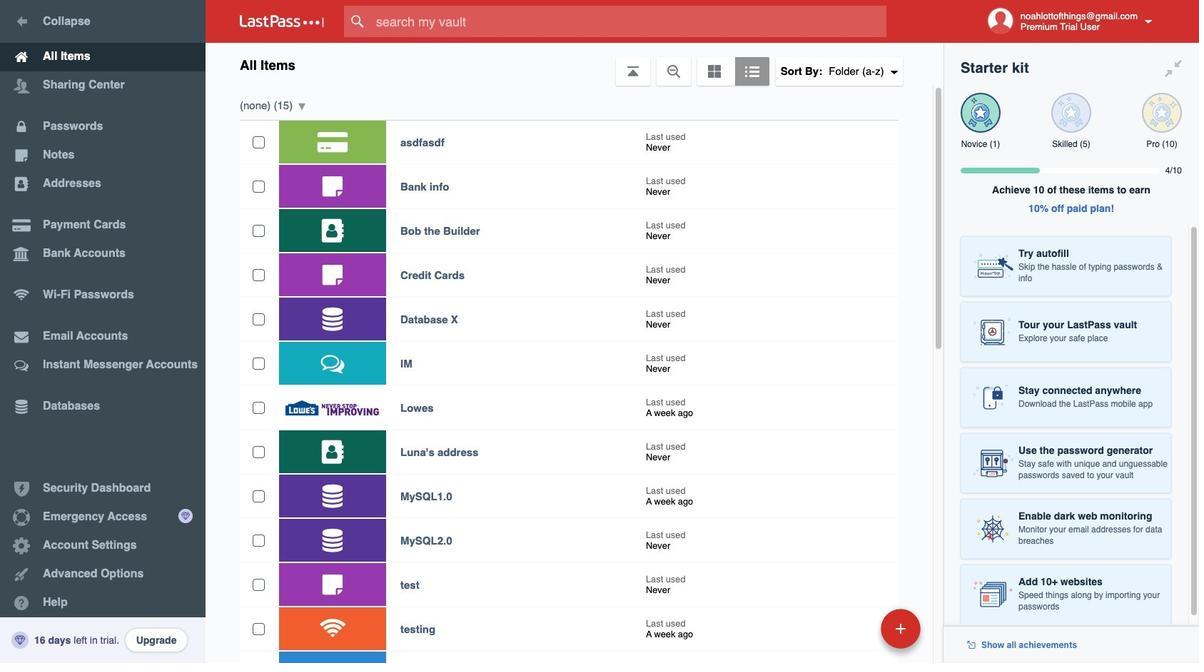Task type: locate. For each thing, give the bounding box(es) containing it.
Search search field
[[344, 6, 915, 37]]

search my vault text field
[[344, 6, 915, 37]]

new item navigation
[[783, 605, 930, 663]]



Task type: describe. For each thing, give the bounding box(es) containing it.
main navigation navigation
[[0, 0, 206, 663]]

new item element
[[783, 608, 926, 649]]

lastpass image
[[240, 15, 324, 28]]

vault options navigation
[[206, 43, 944, 86]]



